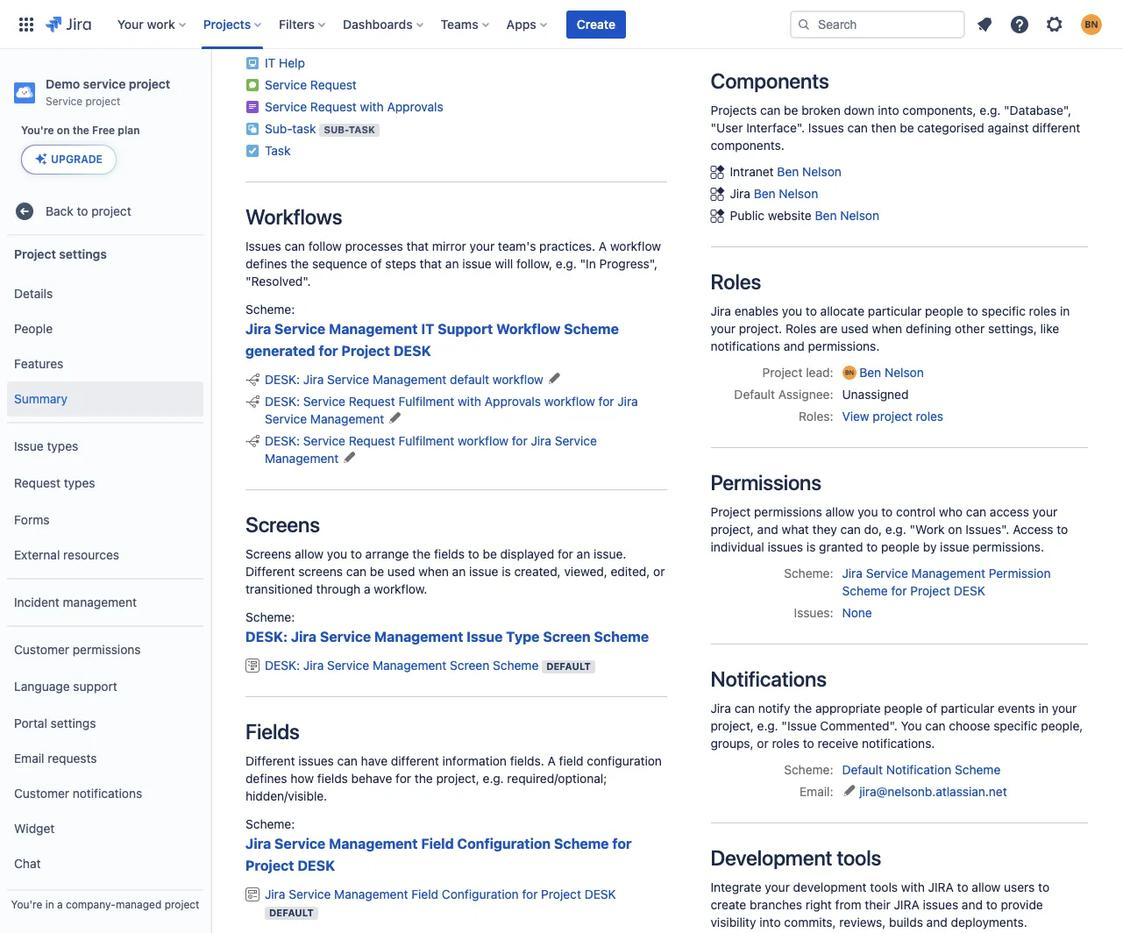 Task type: vqa. For each thing, say whether or not it's contained in the screenshot.
Scheme: DESK: Jira Service Management Issue Type Scheme
yes



Task type: describe. For each thing, give the bounding box(es) containing it.
you for roles
[[782, 304, 803, 318]]

types for request types
[[64, 475, 95, 490]]

ben for jira
[[754, 186, 776, 201]]

primary element
[[11, 0, 790, 49]]

fields inside screens allow you to arrange the fields to be displayed for an issue. different screens can be used when an issue is created, viewed, edited, or transitioned through a workflow.
[[434, 547, 465, 561]]

resources
[[63, 547, 119, 562]]

issues inside project permissions allow you to control who can access your project, and what they can do, e.g. "work on issues". access to individual issues is granted to people by issue permissions.
[[768, 540, 804, 554]]

issues inside different issues can have different information fields. a field configuration defines how fields behave for the project, e.g. required/optional; hidden/visible.
[[299, 754, 334, 769]]

group containing issue types
[[7, 422, 204, 578]]

website
[[768, 208, 812, 223]]

e.g. inside different issues can have different information fields. a field configuration defines how fields behave for the project, e.g. required/optional; hidden/visible.
[[483, 771, 504, 786]]

desk inside jira service management field configuration for project desk default
[[585, 887, 617, 902]]

when inside screens allow you to arrange the fields to be displayed for an issue. different screens can be used when an issue is created, viewed, edited, or transitioned through a workflow.
[[419, 564, 449, 579]]

development
[[794, 880, 867, 895]]

for inside the desk: service request fulfilment with approvals workflow for jira service management
[[599, 394, 615, 409]]

be right then on the right top of page
[[900, 120, 915, 135]]

nelson for public website
[[841, 208, 880, 223]]

0 horizontal spatial it
[[265, 55, 276, 70]]

service inside scheme: desk: jira service management issue type scheme
[[320, 26, 371, 42]]

issues inside projects can be broken down into components, e.g. "database", "user interface". issues can then be categorised against different components.
[[809, 120, 845, 135]]

be down "arrange"
[[370, 564, 384, 579]]

issues inside the issues can follow processes that mirror your team's practices. a workflow defines the sequence of steps that an issue will follow, e.g. "in progress", "resolved".
[[246, 239, 281, 254]]

filters
[[279, 16, 315, 31]]

chat link
[[7, 847, 204, 882]]

scheme: jira service management field configuration scheme for project desk
[[246, 817, 632, 874]]

2 vertical spatial a
[[57, 898, 63, 912]]

request up service request with approvals link
[[311, 77, 357, 92]]

the inside the issues can follow processes that mirror your team's practices. a workflow defines the sequence of steps that an issue will follow, e.g. "in progress", "resolved".
[[291, 256, 309, 271]]

customer for customer permissions
[[14, 642, 69, 657]]

jira inside scheme: desk: jira service management issue type scheme
[[291, 26, 317, 42]]

0 vertical spatial approvals
[[387, 99, 444, 114]]

0 vertical spatial jira
[[929, 880, 954, 895]]

a inside different issues can have different information fields. a field configuration defines how fields behave for the project, e.g. required/optional; hidden/visible.
[[548, 754, 556, 769]]

it help
[[265, 55, 305, 70]]

workflow inside the desk: service request fulfilment with approvals workflow for jira service management
[[545, 394, 596, 409]]

different inside different issues can have different information fields. a field configuration defines how fields behave for the project, e.g. required/optional; hidden/visible.
[[391, 754, 439, 769]]

are
[[820, 321, 838, 336]]

for inside scheme: jira service management permission scheme for project desk issues: none
[[892, 583, 908, 598]]

the inside screens allow you to arrange the fields to be displayed for an issue. different screens can be used when an issue is created, viewed, edited, or transitioned through a workflow.
[[413, 547, 431, 561]]

screen inside scheme: desk: jira service management issue type screen scheme
[[543, 629, 591, 645]]

for inside desk: service request fulfilment workflow for jira service management
[[512, 433, 528, 448]]

company-
[[66, 898, 116, 912]]

features link
[[7, 347, 204, 382]]

desk: for desk: service request fulfilment workflow for jira service management
[[265, 433, 300, 448]]

Search field
[[790, 10, 966, 38]]

scheme: desk: jira service management issue type scheme
[[246, 7, 598, 42]]

people,
[[1042, 719, 1084, 733]]

scheme inside scheme: jira service management it support workflow scheme generated for project desk
[[564, 321, 619, 337]]

task inside the sub-task sub-task
[[349, 124, 375, 135]]

types for issue types
[[47, 438, 78, 453]]

screens allow you to arrange the fields to be displayed for an issue. different screens can be used when an issue is created, viewed, edited, or transitioned through a workflow.
[[246, 547, 665, 597]]

steps
[[386, 256, 417, 271]]

scheme inside scheme: desk: jira service management issue type screen scheme
[[594, 629, 649, 645]]

"database",
[[1005, 103, 1072, 118]]

scheme down choose
[[955, 762, 1001, 777]]

issues".
[[966, 522, 1010, 537]]

plan
[[118, 124, 140, 137]]

project inside default assignee: unassigned roles: view project roles
[[873, 409, 913, 424]]

project left has
[[738, 7, 778, 22]]

desk: service request fulfilment workflow for jira service management
[[265, 433, 597, 466]]

project inside scheme: jira service management permission scheme for project desk issues: none
[[911, 583, 951, 598]]

dashboards
[[343, 16, 413, 31]]

right
[[806, 898, 832, 912]]

jira inside jira service management field configuration for project desk default
[[265, 887, 286, 902]]

is inside screens allow you to arrange the fields to be displayed for an issue. different screens can be used when an issue is created, viewed, edited, or transitioned through a workflow.
[[502, 564, 511, 579]]

desk: inside scheme: desk: jira service management issue type scheme
[[246, 26, 288, 42]]

issue inside project permissions allow you to control who can access your project, and what they can do, e.g. "work on issues". access to individual issues is granted to people by issue permissions.
[[941, 540, 970, 554]]

your work
[[117, 16, 175, 31]]

issue for desk: jira service management issue type scheme
[[467, 26, 503, 42]]

in inside jira enables you to allocate particular people to specific roles in your project. roles are used when defining other settings, like notifications and permissions.
[[1061, 304, 1071, 318]]

management inside the desk: service request fulfilment with approvals workflow for jira service management
[[311, 411, 384, 426]]

default
[[450, 372, 490, 387]]

desk: inside scheme: desk: jira service management issue type screen scheme
[[246, 629, 288, 645]]

unarchived
[[822, 7, 885, 22]]

request up forms
[[14, 475, 60, 490]]

desk: service request fulfilment with approvals workflow for jira service management link
[[265, 394, 638, 426]]

workflow inside the issues can follow processes that mirror your team's practices. a workflow defines the sequence of steps that an issue will follow, e.g. "in progress", "resolved".
[[611, 239, 662, 254]]

desk: jira service management default workflow link
[[265, 372, 544, 387]]

different inside different issues can have different information fields. a field configuration defines how fields behave for the project, e.g. required/optional; hidden/visible.
[[246, 754, 295, 769]]

managed
[[116, 898, 162, 912]]

notifications.
[[862, 736, 936, 751]]

fields
[[246, 719, 300, 744]]

jira inside desk: service request fulfilment workflow for jira service management
[[531, 433, 552, 448]]

screens
[[299, 564, 343, 579]]

tools inside integrate your development tools with jira to allow users to create branches right from their jira issues and to provide visibility into commits, reviews, builds and deployments.
[[871, 880, 898, 895]]

permission
[[989, 566, 1051, 581]]

none link
[[843, 605, 873, 620]]

service request - a request that follows itsm workflows. image
[[246, 78, 260, 92]]

desk: jira service management issue type screen scheme link
[[246, 629, 649, 645]]

default inside jira service management field configuration for project desk default
[[269, 907, 314, 919]]

management inside scheme: desk: jira service management issue type screen scheme
[[375, 629, 464, 645]]

public website
[[730, 208, 816, 223]]

e.g. inside projects can be broken down into components, e.g. "database", "user interface". issues can then be categorised against different components.
[[980, 103, 1001, 118]]

through
[[316, 582, 361, 597]]

default inside default assignee: unassigned roles: view project roles
[[735, 387, 776, 402]]

roles:
[[799, 409, 834, 424]]

projects for projects can be broken down into components, e.g. "database", "user interface". issues can then be categorised against different components.
[[711, 103, 757, 118]]

team's
[[498, 239, 536, 254]]

allow inside screens allow you to arrange the fields to be displayed for an issue. different screens can be used when an issue is created, viewed, edited, or transitioned through a workflow.
[[295, 547, 324, 561]]

scheme: for workflows
[[246, 302, 295, 317]]

customer permissions
[[14, 642, 141, 657]]

jira service management field configuration scheme for project desk link
[[246, 836, 632, 874]]

0 horizontal spatial sub-
[[265, 121, 293, 136]]

management inside scheme: desk: jira service management issue type scheme
[[375, 26, 464, 42]]

you're for you're on the free plan
[[21, 124, 54, 137]]

project, inside "jira can notify the appropriate people of particular events in your project, e.g. "issue commented". you can choose specific people, groups, or roles to receive notifications."
[[711, 719, 754, 733]]

you for screens
[[327, 547, 348, 561]]

you're for you're in a company-managed project
[[11, 898, 42, 912]]

your
[[117, 16, 144, 31]]

viewed,
[[565, 564, 608, 579]]

0 vertical spatial tools
[[837, 846, 882, 870]]

sidebar navigation image
[[191, 70, 230, 105]]

sub-task sub-task
[[265, 121, 375, 136]]

will
[[495, 256, 513, 271]]

in inside "jira can notify the appropriate people of particular events in your project, e.g. "issue commented". you can choose specific people, groups, or roles to receive notifications."
[[1039, 701, 1049, 716]]

project right service
[[129, 76, 170, 91]]

project down service
[[86, 95, 121, 108]]

incident management link
[[7, 585, 204, 620]]

default image for screens
[[246, 659, 260, 673]]

a inside the issues can follow processes that mirror your team's practices. a workflow defines the sequence of steps that an issue will follow, e.g. "in progress", "resolved".
[[599, 239, 607, 254]]

scheme: up email:
[[785, 762, 834, 777]]

issues inside integrate your development tools with jira to allow users to create branches right from their jira issues and to provide visibility into commits, reviews, builds and deployments.
[[923, 898, 959, 912]]

project settings
[[14, 246, 107, 261]]

or inside "jira can notify the appropriate people of particular events in your project, e.g. "issue commented". you can choose specific people, groups, or roles to receive notifications."
[[757, 736, 769, 751]]

the inside "jira can notify the appropriate people of particular events in your project, e.g. "issue commented". you can choose specific people, groups, or roles to receive notifications."
[[794, 701, 813, 716]]

type for scheme
[[506, 26, 540, 42]]

project inside scheme: jira service management field configuration scheme for project desk
[[246, 858, 294, 874]]

0 horizontal spatial screen
[[450, 658, 490, 673]]

jira inside scheme: desk: jira service management issue type screen scheme
[[291, 629, 317, 645]]

interface".
[[747, 120, 806, 135]]

is inside project permissions allow you to control who can access your project, and what they can do, e.g. "work on issues". access to individual issues is granted to people by issue permissions.
[[807, 540, 816, 554]]

0 vertical spatial on
[[57, 124, 70, 137]]

forms
[[14, 512, 50, 527]]

issue for desk: jira service management issue type screen scheme
[[467, 629, 503, 645]]

it help - an it problem or question. image
[[246, 56, 260, 70]]

people inside "jira can notify the appropriate people of particular events in your project, e.g. "issue commented". you can choose specific people, groups, or roles to receive notifications."
[[885, 701, 923, 716]]

view project roles link
[[843, 409, 944, 424]]

for inside scheme: jira service management it support workflow scheme generated for project desk
[[319, 343, 338, 359]]

defines inside different issues can have different information fields. a field configuration defines how fields behave for the project, e.g. required/optional; hidden/visible.
[[246, 771, 287, 786]]

development
[[711, 846, 833, 870]]

0 horizontal spatial jira
[[894, 898, 920, 912]]

scheme: inside scheme: desk: jira service management issue type scheme
[[246, 7, 295, 22]]

granted
[[820, 540, 864, 554]]

2 horizontal spatial a
[[968, 7, 975, 22]]

then
[[872, 120, 897, 135]]

and inside project permissions allow you to control who can access your project, and what they can do, e.g. "work on issues". access to individual issues is granted to people by issue permissions.
[[758, 522, 779, 537]]

your profile and settings image
[[1082, 14, 1103, 35]]

1 vertical spatial an
[[577, 547, 591, 561]]

fields.
[[510, 754, 545, 769]]

jira inside jira enables you to allocate particular people to specific roles in your project. roles are used when defining other settings, like notifications and permissions.
[[711, 304, 732, 318]]

can up interface".
[[761, 103, 781, 118]]

create button
[[567, 10, 626, 38]]

demo
[[46, 76, 80, 91]]

service inside scheme: jira service management it support workflow scheme generated for project desk
[[275, 321, 326, 337]]

0 vertical spatial that
[[407, 239, 429, 254]]

an inside the issues can follow processes that mirror your team's practices. a workflow defines the sequence of steps that an issue will follow, e.g. "in progress", "resolved".
[[446, 256, 459, 271]]

field inside scheme: jira service management field configuration scheme for project desk
[[421, 836, 454, 852]]

language
[[14, 679, 70, 694]]

email requests
[[14, 751, 97, 766]]

for inside jira service management field configuration for project desk default
[[522, 887, 538, 902]]

issues:
[[795, 605, 834, 620]]

scheme: desk: jira service management issue type screen scheme
[[246, 610, 649, 645]]

for inside scheme: jira service management field configuration scheme for project desk
[[613, 836, 632, 852]]

management inside desk: service request fulfilment workflow for jira service management
[[265, 451, 339, 466]]

can inside different issues can have different information fields. a field configuration defines how fields behave for the project, e.g. required/optional; hidden/visible.
[[337, 754, 358, 769]]

desk: jira service management issue type scheme link
[[246, 26, 598, 42]]

request inside the desk: service request fulfilment with approvals workflow for jira service management
[[349, 394, 395, 409]]

allow inside project permissions allow you to control who can access your project, and what they can do, e.g. "work on issues". access to individual issues is granted to people by issue permissions.
[[826, 504, 855, 519]]

default image for fields
[[246, 888, 260, 902]]

project right managed
[[165, 898, 200, 912]]

sequence
[[312, 256, 367, 271]]

ben nelson link for jira
[[754, 186, 819, 201]]

apps
[[507, 16, 537, 31]]

edited,
[[611, 564, 650, 579]]

transitioned
[[246, 582, 313, 597]]

workflow.
[[374, 582, 428, 597]]

their
[[865, 898, 891, 912]]

2 vertical spatial in
[[45, 898, 54, 912]]

integrate
[[711, 880, 762, 895]]

ben for intranet
[[778, 164, 800, 179]]

jira@nelsonb.atlassian.net link
[[860, 784, 1008, 799]]

the left free
[[73, 124, 89, 137]]

jira inside "jira can notify the appropriate people of particular events in your project, e.g. "issue commented". you can choose specific people, groups, or roles to receive notifications."
[[711, 701, 732, 716]]

desk inside scheme: jira service management field configuration scheme for project desk
[[298, 858, 335, 874]]

individual
[[711, 540, 765, 554]]

ben nelson link for intranet
[[778, 164, 842, 179]]

workflows
[[246, 204, 342, 229]]

banner containing your work
[[0, 0, 1124, 49]]

can left notify
[[735, 701, 755, 716]]

service inside demo service project service project
[[46, 95, 83, 108]]

jira service management field configuration for project desk link
[[265, 887, 617, 902]]

intranet
[[730, 164, 778, 179]]

service request
[[265, 77, 357, 92]]

request inside desk: service request fulfilment workflow for jira service management
[[349, 433, 395, 448]]

permissions
[[711, 470, 822, 495]]

can down down
[[848, 120, 868, 135]]

desk: for desk: jira service management screen scheme default
[[265, 658, 300, 673]]

jira@nelsonb.atlassian.net
[[860, 784, 1008, 799]]

commits,
[[785, 915, 837, 930]]

for inside screens allow you to arrange the fields to be displayed for an issue. different screens can be used when an issue is created, viewed, edited, or transitioned through a workflow.
[[558, 547, 574, 561]]

e.g. inside "jira can notify the appropriate people of particular events in your project, e.g. "issue commented". you can choose specific people, groups, or roles to receive notifications."
[[758, 719, 779, 733]]

jira can notify the appropriate people of particular events in your project, e.g. "issue commented". you can choose specific people, groups, or roles to receive notifications.
[[711, 701, 1084, 751]]

visibility
[[711, 915, 757, 930]]

processes
[[345, 239, 403, 254]]

request types link
[[7, 464, 204, 503]]

task link
[[265, 143, 291, 158]]

project right back
[[91, 203, 131, 218]]

desk: for desk: service request fulfilment with approvals workflow for jira service management
[[265, 394, 300, 409]]

down
[[844, 103, 875, 118]]

1 vertical spatial that
[[420, 256, 442, 271]]

assignee:
[[779, 387, 834, 402]]

service
[[83, 76, 126, 91]]

defining
[[906, 321, 952, 336]]

workflow right default
[[493, 372, 544, 387]]

appropriate
[[816, 701, 881, 716]]

like
[[1041, 321, 1060, 336]]

jira service management it support workflow scheme generated for project desk link
[[246, 321, 619, 359]]

scheme: for permissions
[[785, 566, 834, 581]]

be left displayed
[[483, 547, 497, 561]]

follow
[[309, 239, 342, 254]]

can right you
[[926, 719, 946, 733]]

issues can follow processes that mirror your team's practices. a workflow defines the sequence of steps that an issue will follow, e.g. "in progress", "resolved".
[[246, 239, 662, 289]]



Task type: locate. For each thing, give the bounding box(es) containing it.
desk inside scheme: jira service management it support workflow scheme generated for project desk
[[394, 343, 431, 359]]

request up the sub-task sub-task
[[311, 99, 357, 114]]

request down desk: jira service management default workflow
[[349, 433, 395, 448]]

can inside the issues can follow processes that mirror your team's practices. a workflow defines the sequence of steps that an issue will follow, e.g. "in progress", "resolved".
[[285, 239, 305, 254]]

ben nelson for jira
[[754, 186, 819, 201]]

it right it help - an it problem or question. image on the top left of page
[[265, 55, 276, 70]]

people link
[[7, 312, 204, 347]]

defines
[[246, 256, 287, 271], [246, 771, 287, 786]]

a right add
[[968, 7, 975, 22]]

be up interface".
[[784, 103, 799, 118]]

ben up public website
[[754, 186, 776, 201]]

jira inside scheme: jira service management permission scheme for project desk issues: none
[[843, 566, 863, 581]]

0 vertical spatial it
[[265, 55, 276, 70]]

scheme: for fields
[[246, 817, 295, 832]]

customer
[[14, 642, 69, 657], [14, 786, 69, 801]]

0 vertical spatial with
[[360, 99, 384, 114]]

scheme down edited,
[[594, 629, 649, 645]]

when up the workflow.
[[419, 564, 449, 579]]

projects button
[[198, 10, 269, 38]]

follow,
[[517, 256, 553, 271]]

permissions. down issues".
[[973, 540, 1045, 554]]

0 horizontal spatial permissions
[[73, 642, 141, 657]]

1 vertical spatial issues
[[299, 754, 334, 769]]

0 vertical spatial you're
[[21, 124, 54, 137]]

ben nelson link for public website
[[816, 208, 880, 223]]

0 vertical spatial settings
[[59, 246, 107, 261]]

customer up language
[[14, 642, 69, 657]]

it
[[265, 55, 276, 70], [421, 321, 435, 337]]

email:
[[800, 784, 834, 799]]

1 vertical spatial approvals
[[485, 394, 541, 409]]

projects up it help - an it problem or question. image on the top left of page
[[203, 16, 251, 31]]

1 vertical spatial configuration
[[442, 887, 519, 902]]

service inside scheme: jira service management permission scheme for project desk issues: none
[[867, 566, 909, 581]]

permissions for customer
[[73, 642, 141, 657]]

2 customer from the top
[[14, 786, 69, 801]]

roles up like
[[1030, 304, 1057, 318]]

by
[[924, 540, 937, 554]]

your inside jira enables you to allocate particular people to specific roles in your project. roles are used when defining other settings, like notifications and permissions.
[[711, 321, 736, 336]]

1 default image from the top
[[246, 659, 260, 673]]

1 vertical spatial different
[[391, 754, 439, 769]]

sub-task - the sub-task of the issue image
[[246, 122, 260, 136]]

desk
[[394, 343, 431, 359], [954, 583, 986, 598], [298, 858, 335, 874], [585, 887, 617, 902]]

settings for portal settings
[[51, 716, 96, 731]]

scheme inside scheme: jira service management permission scheme for project desk issues: none
[[843, 583, 889, 598]]

0 vertical spatial of
[[371, 256, 382, 271]]

projects for projects
[[203, 16, 251, 31]]

and right builds
[[927, 915, 948, 930]]

management inside jira service management field configuration for project desk default
[[334, 887, 408, 902]]

group containing details
[[7, 271, 204, 422]]

0 horizontal spatial allow
[[295, 547, 324, 561]]

search image
[[797, 17, 812, 31]]

can inside screens allow you to arrange the fields to be displayed for an issue. different screens can be used when an issue is created, viewed, edited, or transitioned through a workflow.
[[346, 564, 367, 579]]

0 horizontal spatial particular
[[868, 304, 922, 318]]

fields right "arrange"
[[434, 547, 465, 561]]

e.g. inside project permissions allow you to control who can access your project, and what they can do, e.g. "work on issues". access to individual issues is granted to people by issue permissions.
[[886, 522, 907, 537]]

type inside scheme: desk: jira service management issue type scheme
[[506, 26, 540, 42]]

1 horizontal spatial issues
[[768, 540, 804, 554]]

task down service request with approvals link
[[349, 124, 375, 135]]

language support link
[[7, 668, 204, 706]]

1 vertical spatial customer
[[14, 786, 69, 801]]

of inside "jira can notify the appropriate people of particular events in your project, e.g. "issue commented". you can choose specific people, groups, or roles to receive notifications."
[[927, 701, 938, 716]]

into inside integrate your development tools with jira to allow users to create branches right from their jira issues and to provide visibility into commits, reviews, builds and deployments.
[[760, 915, 781, 930]]

workflow inside desk: service request fulfilment workflow for jira service management
[[458, 433, 509, 448]]

0 horizontal spatial of
[[371, 256, 382, 271]]

0 vertical spatial notifications
[[711, 339, 781, 354]]

for
[[319, 343, 338, 359], [599, 394, 615, 409], [512, 433, 528, 448], [558, 547, 574, 561], [892, 583, 908, 598], [396, 771, 412, 786], [613, 836, 632, 852], [522, 887, 538, 902]]

0 vertical spatial permissions
[[755, 504, 823, 519]]

0 vertical spatial people
[[926, 304, 964, 318]]

1 horizontal spatial with
[[458, 394, 482, 409]]

1 horizontal spatial small image
[[711, 165, 725, 179]]

0 vertical spatial in
[[1061, 304, 1071, 318]]

roles inside default assignee: unassigned roles: view project roles
[[916, 409, 944, 424]]

0 horizontal spatial issues
[[246, 239, 281, 254]]

0 horizontal spatial fields
[[317, 771, 348, 786]]

1 vertical spatial particular
[[941, 701, 995, 716]]

allow left users at the bottom right of the page
[[972, 880, 1001, 895]]

filters button
[[274, 10, 333, 38]]

development tools
[[711, 846, 882, 870]]

1 vertical spatial used
[[388, 564, 415, 579]]

e.g.
[[980, 103, 1001, 118], [556, 256, 577, 271], [886, 522, 907, 537], [758, 719, 779, 733], [483, 771, 504, 786]]

with inside integrate your development tools with jira to allow users to create branches right from their jira issues and to provide visibility into commits, reviews, builds and deployments.
[[902, 880, 925, 895]]

you up screens
[[327, 547, 348, 561]]

you inside screens allow you to arrange the fields to be displayed for an issue. different screens can be used when an issue is created, viewed, edited, or transitioned through a workflow.
[[327, 547, 348, 561]]

issue left apps
[[467, 26, 503, 42]]

external resources
[[14, 547, 119, 562]]

permissions up language support link
[[73, 642, 141, 657]]

screens for screens
[[246, 512, 320, 537]]

used inside screens allow you to arrange the fields to be displayed for an issue. different screens can be used when an issue is created, viewed, edited, or transitioned through a workflow.
[[388, 564, 415, 579]]

field inside jira service management field configuration for project desk default
[[412, 887, 439, 902]]

2 screens from the top
[[246, 547, 292, 561]]

the right "arrange"
[[413, 547, 431, 561]]

0 vertical spatial is
[[807, 540, 816, 554]]

access
[[1013, 522, 1054, 537]]

free
[[92, 124, 115, 137]]

when left the defining
[[873, 321, 903, 336]]

project, inside project permissions allow you to control who can access your project, and what they can do, e.g. "work on issues". access to individual issues is granted to people by issue permissions.
[[711, 522, 754, 537]]

on inside project permissions allow you to control who can access your project, and what they can do, e.g. "work on issues". access to individual issues is granted to people by issue permissions.
[[949, 522, 963, 537]]

categorised
[[918, 120, 985, 135]]

with down default
[[458, 394, 482, 409]]

0 horizontal spatial roles
[[711, 269, 762, 294]]

support
[[438, 321, 493, 337]]

fields inside different issues can have different information fields. a field configuration defines how fields behave for the project, e.g. required/optional; hidden/visible.
[[317, 771, 348, 786]]

used
[[842, 321, 869, 336], [388, 564, 415, 579]]

0 vertical spatial issues
[[768, 540, 804, 554]]

scheme down required/optional;
[[554, 836, 609, 852]]

0 vertical spatial default image
[[246, 659, 260, 673]]

group
[[7, 271, 204, 422], [7, 422, 204, 578], [7, 626, 204, 933]]

roles inside "jira can notify the appropriate people of particular events in your project, e.g. "issue commented". you can choose specific people, groups, or roles to receive notifications."
[[772, 736, 800, 751]]

has
[[781, 7, 802, 22]]

0 horizontal spatial a
[[548, 754, 556, 769]]

e.g. inside the issues can follow processes that mirror your team's practices. a workflow defines the sequence of steps that an issue will follow, e.g. "in progress", "resolved".
[[556, 256, 577, 271]]

a right through
[[364, 582, 371, 597]]

0 vertical spatial allow
[[826, 504, 855, 519]]

1 vertical spatial specific
[[994, 719, 1038, 733]]

2 vertical spatial issue
[[467, 629, 503, 645]]

0 vertical spatial specific
[[982, 304, 1026, 318]]

scheme: for screens
[[246, 610, 295, 625]]

0 vertical spatial a
[[599, 239, 607, 254]]

can down workflows
[[285, 239, 305, 254]]

0 horizontal spatial used
[[388, 564, 415, 579]]

service inside jira service management field configuration for project desk default
[[289, 887, 331, 902]]

commented".
[[821, 719, 898, 733]]

field down 'jira service management field configuration scheme for project desk' link
[[412, 887, 439, 902]]

into up then on the right top of page
[[878, 103, 900, 118]]

is down displayed
[[502, 564, 511, 579]]

1 group from the top
[[7, 271, 204, 422]]

task - a task that needs to be done. image
[[246, 144, 260, 158]]

versions.
[[888, 7, 939, 22]]

the up "issue
[[794, 701, 813, 716]]

0 vertical spatial different
[[246, 564, 295, 579]]

and up deployments.
[[962, 898, 983, 912]]

notifications down project. on the top
[[711, 339, 781, 354]]

customer up widget
[[14, 786, 69, 801]]

with for desk:
[[458, 394, 482, 409]]

settings for project settings
[[59, 246, 107, 261]]

service inside scheme: jira service management field configuration scheme for project desk
[[275, 836, 326, 852]]

you're
[[21, 124, 54, 137], [11, 898, 42, 912]]

defines inside the issues can follow processes that mirror your team's practices. a workflow defines the sequence of steps that an issue will follow, e.g. "in progress", "resolved".
[[246, 256, 287, 271]]

0 vertical spatial project,
[[711, 522, 754, 537]]

1 screens from the top
[[246, 512, 320, 537]]

used inside jira enables you to allocate particular people to specific roles in your project. roles are used when defining other settings, like notifications and permissions.
[[842, 321, 869, 336]]

management
[[375, 26, 464, 42], [329, 321, 418, 337], [373, 372, 447, 387], [311, 411, 384, 426], [265, 451, 339, 466], [912, 566, 986, 581], [375, 629, 464, 645], [373, 658, 447, 673], [329, 836, 418, 852], [334, 887, 408, 902]]

1 defines from the top
[[246, 256, 287, 271]]

ben nelson for intranet
[[778, 164, 842, 179]]

to inside "jira can notify the appropriate people of particular events in your project, e.g. "issue commented". you can choose specific people, groups, or roles to receive notifications."
[[803, 736, 815, 751]]

on
[[57, 124, 70, 137], [949, 522, 963, 537]]

used up the workflow.
[[388, 564, 415, 579]]

0 vertical spatial defines
[[246, 256, 287, 271]]

permissions for project
[[755, 504, 823, 519]]

with inside the desk: service request fulfilment with approvals workflow for jira service management
[[458, 394, 482, 409]]

0 vertical spatial types
[[47, 438, 78, 453]]

configuration up jira service management field configuration for project desk link
[[458, 836, 551, 852]]

0 horizontal spatial different
[[391, 754, 439, 769]]

project, up groups,
[[711, 719, 754, 733]]

2 vertical spatial roles
[[772, 736, 800, 751]]

or right edited,
[[654, 564, 665, 579]]

1 vertical spatial screen
[[450, 658, 490, 673]]

with for integrate
[[902, 880, 925, 895]]

service
[[320, 26, 371, 42], [265, 77, 307, 92], [46, 95, 83, 108], [265, 99, 307, 114], [275, 321, 326, 337], [327, 372, 370, 387], [303, 394, 346, 409], [265, 411, 307, 426], [303, 433, 346, 448], [555, 433, 597, 448], [867, 566, 909, 581], [320, 629, 371, 645], [327, 658, 370, 673], [275, 836, 326, 852], [289, 887, 331, 902]]

requests
[[48, 751, 97, 766]]

issues up builds
[[923, 898, 959, 912]]

apps button
[[502, 10, 554, 38]]

1 vertical spatial different
[[246, 754, 295, 769]]

0 vertical spatial task
[[349, 124, 375, 135]]

2 vertical spatial allow
[[972, 880, 1001, 895]]

nelson for jira
[[779, 186, 819, 201]]

workflow down workflow
[[545, 394, 596, 409]]

task right task - a task that needs to be done. icon
[[265, 143, 291, 158]]

that down mirror
[[420, 256, 442, 271]]

can up issues".
[[967, 504, 987, 519]]

0 vertical spatial type
[[506, 26, 540, 42]]

jira service management permission scheme for project desk link
[[843, 566, 1051, 598]]

projects
[[203, 16, 251, 31], [711, 103, 757, 118]]

screen down viewed,
[[543, 629, 591, 645]]

defines up the "resolved".
[[246, 256, 287, 271]]

scheme: up issues:
[[785, 566, 834, 581]]

0 vertical spatial screens
[[246, 512, 320, 537]]

ben right website
[[816, 208, 837, 223]]

to
[[77, 203, 88, 218], [806, 304, 818, 318], [968, 304, 979, 318], [882, 504, 893, 519], [1057, 522, 1069, 537], [867, 540, 878, 554], [351, 547, 362, 561], [468, 547, 480, 561], [803, 736, 815, 751], [958, 880, 969, 895], [1039, 880, 1050, 895], [987, 898, 998, 912]]

task
[[293, 121, 316, 136]]

your inside the issues can follow processes that mirror your team's practices. a workflow defines the sequence of steps that an issue will follow, e.g. "in progress", "resolved".
[[470, 239, 495, 254]]

2 vertical spatial people
[[885, 701, 923, 716]]

0 vertical spatial when
[[873, 321, 903, 336]]

e.g. down notify
[[758, 719, 779, 733]]

help image
[[1010, 14, 1031, 35]]

1 horizontal spatial you
[[782, 304, 803, 318]]

"in
[[580, 256, 596, 271]]

your up 'people,'
[[1053, 701, 1078, 716]]

2 horizontal spatial in
[[1061, 304, 1071, 318]]

issue up "desk: jira service management screen scheme default"
[[467, 629, 503, 645]]

tools up their
[[871, 880, 898, 895]]

permissions. down are
[[808, 339, 880, 354]]

customer for customer notifications
[[14, 786, 69, 801]]

0 horizontal spatial or
[[654, 564, 665, 579]]

2 defines from the top
[[246, 771, 287, 786]]

behave
[[351, 771, 392, 786]]

help
[[279, 55, 305, 70]]

sub-task link
[[265, 121, 316, 136]]

or inside screens allow you to arrange the fields to be displayed for an issue. different screens can be used when an issue is created, viewed, edited, or transitioned through a workflow.
[[654, 564, 665, 579]]

screen down desk: jira service management issue type screen scheme link
[[450, 658, 490, 673]]

roles left are
[[786, 321, 817, 336]]

1 vertical spatial field
[[412, 887, 439, 902]]

group containing customer permissions
[[7, 626, 204, 933]]

2 different from the top
[[246, 754, 295, 769]]

project down unassigned
[[873, 409, 913, 424]]

you
[[782, 304, 803, 318], [858, 504, 879, 519], [327, 547, 348, 561]]

particular up choose
[[941, 701, 995, 716]]

1 horizontal spatial permissions.
[[973, 540, 1045, 554]]

0 horizontal spatial small image
[[246, 434, 260, 448]]

nelson for intranet
[[803, 164, 842, 179]]

2 horizontal spatial you
[[858, 504, 879, 519]]

project inside project permissions allow you to control who can access your project, and what they can do, e.g. "work on issues". access to individual issues is granted to people by issue permissions.
[[711, 504, 751, 519]]

1 horizontal spatial allow
[[826, 504, 855, 519]]

ben for public website
[[816, 208, 837, 223]]

screens for screens allow you to arrange the fields to be displayed for an issue. different screens can be used when an issue is created, viewed, edited, or transitioned through a workflow.
[[246, 547, 292, 561]]

0 horizontal spatial a
[[57, 898, 63, 912]]

0 horizontal spatial when
[[419, 564, 449, 579]]

from
[[836, 898, 862, 912]]

ben right avatar
[[860, 365, 882, 380]]

2 vertical spatial with
[[902, 880, 925, 895]]

management inside scheme: jira service management permission scheme for project desk issues: none
[[912, 566, 986, 581]]

an down mirror
[[446, 256, 459, 271]]

0 vertical spatial field
[[421, 836, 454, 852]]

you inside project permissions allow you to control who can access your project, and what they can do, e.g. "work on issues". access to individual issues is granted to people by issue permissions.
[[858, 504, 879, 519]]

type inside scheme: desk: jira service management issue type screen scheme
[[506, 629, 540, 645]]

configuration down 'jira service management field configuration scheme for project desk' link
[[442, 887, 519, 902]]

scheme up none
[[843, 583, 889, 598]]

version
[[978, 7, 1019, 22]]

you up do,
[[858, 504, 879, 519]]

1 horizontal spatial when
[[873, 321, 903, 336]]

customer permissions link
[[7, 633, 204, 668]]

1 vertical spatial issues
[[246, 239, 281, 254]]

appswitcher icon image
[[16, 14, 37, 35]]

avatar image
[[843, 366, 857, 380]]

branches
[[750, 898, 803, 912]]

project, inside different issues can have different information fields. a field configuration defines how fields behave for the project, e.g. required/optional; hidden/visible.
[[436, 771, 480, 786]]

type for screen
[[506, 629, 540, 645]]

different inside screens allow you to arrange the fields to be displayed for an issue. different screens can be used when an issue is created, viewed, edited, or transitioned through a workflow.
[[246, 564, 295, 579]]

enables
[[735, 304, 779, 318]]

1 vertical spatial task
[[265, 143, 291, 158]]

0 vertical spatial issues
[[809, 120, 845, 135]]

default inside "desk: jira service management screen scheme default"
[[547, 661, 591, 672]]

desk: for desk: jira service management default workflow
[[265, 372, 300, 387]]

roles down "issue
[[772, 736, 800, 751]]

settings image
[[1045, 14, 1066, 35]]

scheme: up it help link
[[246, 7, 295, 22]]

demo service project service project
[[46, 76, 170, 108]]

1 horizontal spatial projects
[[711, 103, 757, 118]]

your inside integrate your development tools with jira to allow users to create branches right from their jira issues and to provide visibility into commits, reviews, builds and deployments.
[[765, 880, 790, 895]]

0 vertical spatial issue
[[467, 26, 503, 42]]

issues up how on the bottom left
[[299, 754, 334, 769]]

specific up settings,
[[982, 304, 1026, 318]]

into down "branches"
[[760, 915, 781, 930]]

mirror
[[432, 239, 467, 254]]

fulfilment for with
[[399, 394, 455, 409]]

small image
[[711, 165, 725, 179], [246, 434, 260, 448]]

1 horizontal spatial used
[[842, 321, 869, 336]]

1 vertical spatial defines
[[246, 771, 287, 786]]

jira up deployments.
[[929, 880, 954, 895]]

features
[[14, 356, 63, 371]]

scheme: down the "resolved".
[[246, 302, 295, 317]]

1 vertical spatial is
[[502, 564, 511, 579]]

jira inside the desk: service request fulfilment with approvals workflow for jira service management
[[618, 394, 638, 409]]

project inside scheme: jira service management it support workflow scheme generated for project desk
[[342, 343, 390, 359]]

1 customer from the top
[[14, 642, 69, 657]]

1 fulfilment from the top
[[399, 394, 455, 409]]

none
[[843, 605, 873, 620]]

0 vertical spatial screen
[[543, 629, 591, 645]]

notifications down email requests link
[[73, 786, 142, 801]]

ben
[[778, 164, 800, 179], [754, 186, 776, 201], [816, 208, 837, 223], [860, 365, 882, 380]]

issues down what
[[768, 540, 804, 554]]

service inside scheme: desk: jira service management issue type screen scheme
[[320, 629, 371, 645]]

1 vertical spatial roles
[[916, 409, 944, 424]]

configuration inside scheme: jira service management field configuration scheme for project desk
[[458, 836, 551, 852]]

is down they
[[807, 540, 816, 554]]

a inside screens allow you to arrange the fields to be displayed for an issue. different screens can be used when an issue is created, viewed, edited, or transitioned through a workflow.
[[364, 582, 371, 597]]

2 type from the top
[[506, 629, 540, 645]]

customer notifications link
[[7, 777, 204, 812]]

on down who
[[949, 522, 963, 537]]

1 type from the top
[[506, 26, 540, 42]]

events
[[999, 701, 1036, 716]]

management inside scheme: jira service management field configuration scheme for project desk
[[329, 836, 418, 852]]

desk inside scheme: jira service management permission scheme for project desk issues: none
[[954, 583, 986, 598]]

scheme down desk: jira service management issue type screen scheme link
[[493, 658, 539, 673]]

settings down back to project
[[59, 246, 107, 261]]

1 horizontal spatial a
[[599, 239, 607, 254]]

broken
[[802, 103, 841, 118]]

default image
[[246, 659, 260, 673], [246, 888, 260, 902]]

issue left created,
[[469, 564, 499, 579]]

access
[[990, 504, 1030, 519]]

you inside jira enables you to allocate particular people to specific roles in your project. roles are used when defining other settings, like notifications and permissions.
[[782, 304, 803, 318]]

0 vertical spatial issue
[[463, 256, 492, 271]]

type down created,
[[506, 629, 540, 645]]

and inside jira enables you to allocate particular people to specific roles in your project. roles are used when defining other settings, like notifications and permissions.
[[784, 339, 805, 354]]

different up transitioned
[[246, 564, 295, 579]]

roles inside jira enables you to allocate particular people to specific roles in your project. roles are used when defining other settings, like notifications and permissions.
[[786, 321, 817, 336]]

1 vertical spatial fields
[[317, 771, 348, 786]]

0 horizontal spatial you
[[327, 547, 348, 561]]

issue inside "link"
[[14, 438, 44, 453]]

1 vertical spatial people
[[882, 540, 920, 554]]

components,
[[903, 103, 977, 118]]

the inside different issues can have different information fields. a field configuration defines how fields behave for the project, e.g. required/optional; hidden/visible.
[[415, 771, 433, 786]]

3 group from the top
[[7, 626, 204, 933]]

0 vertical spatial fulfilment
[[399, 394, 455, 409]]

this
[[711, 7, 735, 22]]

ben nelson link
[[778, 164, 842, 179], [754, 186, 819, 201], [816, 208, 880, 223], [860, 365, 925, 380]]

can left have
[[337, 754, 358, 769]]

0 vertical spatial a
[[968, 7, 975, 22]]

0 vertical spatial you
[[782, 304, 803, 318]]

notifications inside 'link'
[[73, 786, 142, 801]]

1 vertical spatial screens
[[246, 547, 292, 561]]

people up the defining
[[926, 304, 964, 318]]

issues down broken
[[809, 120, 845, 135]]

can
[[761, 103, 781, 118], [848, 120, 868, 135], [285, 239, 305, 254], [967, 504, 987, 519], [841, 522, 861, 537], [346, 564, 367, 579], [735, 701, 755, 716], [926, 719, 946, 733], [337, 754, 358, 769]]

particular
[[868, 304, 922, 318], [941, 701, 995, 716]]

different down "database",
[[1033, 120, 1081, 135]]

1 horizontal spatial permissions
[[755, 504, 823, 519]]

1 vertical spatial with
[[458, 394, 482, 409]]

issue left will
[[463, 256, 492, 271]]

1 horizontal spatial or
[[757, 736, 769, 751]]

1 vertical spatial a
[[548, 754, 556, 769]]

1 horizontal spatial screen
[[543, 629, 591, 645]]

screens inside screens allow you to arrange the fields to be displayed for an issue. different screens can be used when an issue is created, viewed, edited, or transitioned through a workflow.
[[246, 547, 292, 561]]

email
[[14, 751, 44, 766]]

fulfilment inside the desk: service request fulfilment with approvals workflow for jira service management
[[399, 394, 455, 409]]

specific inside jira enables you to allocate particular people to specific roles in your project. roles are used when defining other settings, like notifications and permissions.
[[982, 304, 1026, 318]]

other
[[955, 321, 985, 336]]

1 different from the top
[[246, 564, 295, 579]]

of inside the issues can follow processes that mirror your team's practices. a workflow defines the sequence of steps that an issue will follow, e.g. "in progress", "resolved".
[[371, 256, 382, 271]]

service request with approvals - a requests that may require approval. image
[[246, 100, 260, 114]]

small image
[[711, 187, 725, 201], [711, 209, 725, 223], [246, 373, 260, 387], [246, 395, 260, 409]]

you right the enables
[[782, 304, 803, 318]]

dashboards button
[[338, 10, 430, 38]]

jira image
[[46, 14, 91, 35], [46, 14, 91, 35]]

scheme right apps
[[543, 26, 598, 42]]

allow
[[826, 504, 855, 519], [295, 547, 324, 561], [972, 880, 1001, 895]]

permissions. inside jira enables you to allocate particular people to specific roles in your project. roles are used when defining other settings, like notifications and permissions.
[[808, 339, 880, 354]]

2 fulfilment from the top
[[399, 433, 455, 448]]

desk: inside desk: service request fulfilment workflow for jira service management
[[265, 433, 300, 448]]

configuration
[[587, 754, 662, 769]]

scheme:
[[246, 7, 295, 22], [246, 302, 295, 317], [785, 566, 834, 581], [246, 610, 295, 625], [785, 762, 834, 777], [246, 817, 295, 832]]

your right mirror
[[470, 239, 495, 254]]

permissions. inside project permissions allow you to control who can access your project, and what they can do, e.g. "work on issues". access to individual issues is granted to people by issue permissions.
[[973, 540, 1045, 554]]

ben nelson for public website
[[816, 208, 880, 223]]

0 vertical spatial used
[[842, 321, 869, 336]]

settings inside group
[[51, 716, 96, 731]]

deployments.
[[951, 915, 1028, 930]]

fulfilment down the desk: service request fulfilment with approvals workflow for jira service management link
[[399, 433, 455, 448]]

scheme: jira service management it support workflow scheme generated for project desk
[[246, 302, 619, 359]]

no
[[805, 7, 819, 22]]

notification
[[887, 762, 952, 777]]

groups,
[[711, 736, 754, 751]]

permissions inside project permissions allow you to control who can access your project, and what they can do, e.g. "work on issues". access to individual issues is granted to people by issue permissions.
[[755, 504, 823, 519]]

details
[[14, 286, 53, 301]]

support
[[73, 679, 117, 694]]

of down processes
[[371, 256, 382, 271]]

you're up upgrade button
[[21, 124, 54, 137]]

issue types link
[[7, 429, 204, 464]]

jira inside scheme: jira service management it support workflow scheme generated for project desk
[[246, 321, 271, 337]]

settings,
[[989, 321, 1038, 336]]

jira service management field configuration for project desk default
[[265, 887, 617, 919]]

0 vertical spatial customer
[[14, 642, 69, 657]]

type right teams popup button
[[506, 26, 540, 42]]

0 vertical spatial small image
[[711, 165, 725, 179]]

customer notifications
[[14, 786, 142, 801]]

when inside jira enables you to allocate particular people to specific roles in your project. roles are used when defining other settings, like notifications and permissions.
[[873, 321, 903, 336]]

1 horizontal spatial in
[[1039, 701, 1049, 716]]

ben nelson
[[778, 164, 842, 179], [754, 186, 819, 201], [816, 208, 880, 223], [860, 365, 925, 380]]

notifications inside jira enables you to allocate particular people to specific roles in your project. roles are used when defining other settings, like notifications and permissions.
[[711, 339, 781, 354]]

approvals down the desk: jira service management issue type scheme "link"
[[387, 99, 444, 114]]

a up required/optional;
[[548, 754, 556, 769]]

customer inside 'link'
[[14, 786, 69, 801]]

1 vertical spatial default image
[[246, 888, 260, 902]]

an up scheme: desk: jira service management issue type screen scheme on the bottom
[[452, 564, 466, 579]]

2 default image from the top
[[246, 888, 260, 902]]

1 vertical spatial allow
[[295, 547, 324, 561]]

management inside scheme: jira service management it support workflow scheme generated for project desk
[[329, 321, 418, 337]]

scheme right workflow
[[564, 321, 619, 337]]

of up notifications.
[[927, 701, 938, 716]]

scheme: inside scheme: jira service management permission scheme for project desk issues: none
[[785, 566, 834, 581]]

fulfilment down desk: jira service management default workflow
[[399, 394, 455, 409]]

fulfilment for workflow
[[399, 433, 455, 448]]

desk: inside the desk: service request fulfilment with approvals workflow for jira service management
[[265, 394, 300, 409]]

particular inside jira enables you to allocate particular people to specific roles in your project. roles are used when defining other settings, like notifications and permissions.
[[868, 304, 922, 318]]

teams button
[[436, 10, 496, 38]]

scheme: down hidden/visible.
[[246, 817, 295, 832]]

settings
[[59, 246, 107, 261], [51, 716, 96, 731]]

can up granted
[[841, 522, 861, 537]]

scheme: inside scheme: desk: jira service management issue type screen scheme
[[246, 610, 295, 625]]

jira
[[291, 26, 317, 42], [730, 186, 754, 201], [711, 304, 732, 318], [246, 321, 271, 337], [303, 372, 324, 387], [618, 394, 638, 409], [531, 433, 552, 448], [843, 566, 863, 581], [291, 629, 317, 645], [303, 658, 324, 673], [711, 701, 732, 716], [246, 836, 271, 852], [265, 887, 286, 902]]

notifications image
[[975, 14, 996, 35]]

the
[[73, 124, 89, 137], [291, 256, 309, 271], [413, 547, 431, 561], [794, 701, 813, 716], [415, 771, 433, 786]]

control
[[897, 504, 936, 519]]

2 group from the top
[[7, 422, 204, 578]]

2 vertical spatial an
[[452, 564, 466, 579]]

your inside project permissions allow you to control who can access your project, and what they can do, e.g. "work on issues". access to individual issues is granted to people by issue permissions.
[[1033, 504, 1058, 519]]

1 horizontal spatial on
[[949, 522, 963, 537]]

0 horizontal spatial into
[[760, 915, 781, 930]]

banner
[[0, 0, 1124, 49]]

your
[[470, 239, 495, 254], [711, 321, 736, 336], [1033, 504, 1058, 519], [1053, 701, 1078, 716], [765, 880, 790, 895]]

2 vertical spatial you
[[327, 547, 348, 561]]



